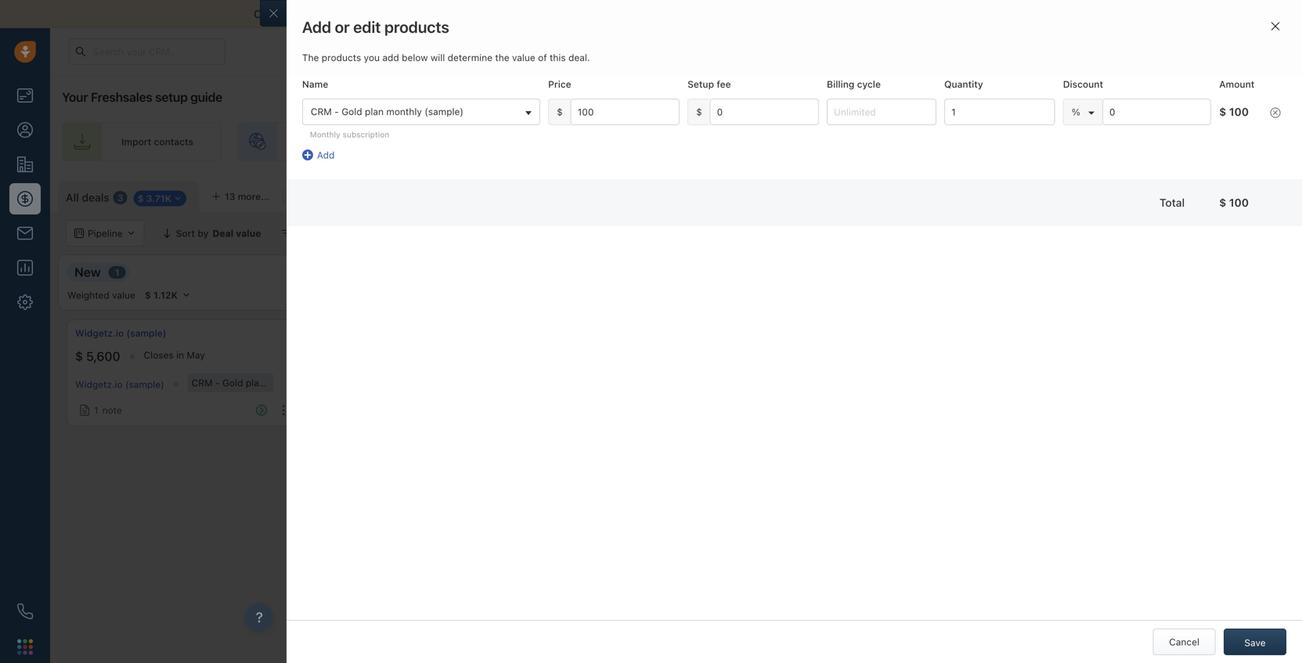 Task type: vqa. For each thing, say whether or not it's contained in the screenshot.
middle up
no



Task type: locate. For each thing, give the bounding box(es) containing it.
1 vertical spatial widgetz.io
[[75, 379, 123, 390]]

your
[[62, 90, 88, 105]]

1 horizontal spatial monthly
[[386, 106, 422, 117]]

1 horizontal spatial import
[[1127, 189, 1156, 200]]

2 widgetz.io (sample) from the top
[[75, 379, 164, 390]]

add or edit products dialog
[[286, 0, 1302, 663]]

0 horizontal spatial of
[[538, 52, 547, 63]]

determine
[[448, 52, 492, 63]]

$ 100 inside techcave (sample) dialog
[[360, 50, 390, 63]]

1 vertical spatial crm
[[192, 377, 213, 388]]

% button
[[1072, 107, 1094, 118]]

crm up related contact
[[311, 106, 332, 117]]

techcave (sample)
[[360, 18, 492, 37]]

$ down price
[[557, 107, 563, 118]]

(sample)
[[430, 18, 492, 37], [425, 106, 463, 117], [126, 328, 166, 339], [305, 377, 344, 388], [125, 379, 164, 390]]

add inside add deal button
[[1247, 189, 1265, 200]]

import left contacts
[[121, 136, 151, 147]]

Search field
[[1217, 220, 1296, 247]]

1 horizontal spatial -
[[334, 106, 339, 117]]

1
[[115, 267, 120, 278], [94, 405, 98, 416]]

-
[[334, 106, 339, 117], [215, 377, 220, 388]]

0 vertical spatial 1
[[115, 267, 120, 278]]

1 widgetz.io (sample) from the top
[[75, 328, 166, 339]]

0 vertical spatial in
[[323, 136, 331, 147]]

date
[[1116, 120, 1136, 131]]

enter value number field right % button
[[1102, 99, 1211, 125]]

1 vertical spatial 1
[[94, 405, 98, 416]]

1 right container_wx8msf4aqz5i3rn1 image
[[94, 405, 98, 416]]

deals for import
[[1159, 189, 1183, 200]]

of inside add or edit products dialog
[[538, 52, 547, 63]]

of left "this"
[[538, 52, 547, 63]]

0 vertical spatial widgetz.io (sample) link
[[75, 326, 166, 340]]

billing cycle
[[827, 79, 881, 90]]

call button
[[366, 80, 414, 107]]

gold inside "button"
[[342, 106, 362, 117]]

⌘ o
[[286, 191, 305, 202]]

import inside button
[[1127, 189, 1156, 200]]

1 vertical spatial in
[[176, 350, 184, 360]]

deals
[[1159, 189, 1183, 200], [82, 191, 109, 204]]

quantity
[[944, 79, 983, 90]]

deals right all
[[82, 191, 109, 204]]

billing
[[827, 79, 854, 90]]

way
[[567, 7, 587, 20]]

lost
[[1202, 205, 1221, 216]]

will
[[431, 52, 445, 63]]

0 vertical spatial 100
[[370, 50, 390, 63]]

meeting button
[[569, 80, 637, 107]]

2-
[[555, 7, 567, 20]]

1 vertical spatial plan
[[246, 377, 264, 388]]

crm - gold plan monthly (sample) down may
[[192, 377, 344, 388]]

related left account
[[550, 120, 584, 131]]

crm inside "button"
[[311, 106, 332, 117]]

0 vertical spatial crm - gold plan monthly (sample)
[[311, 106, 463, 117]]

deal
[[1267, 189, 1286, 200]]

100 right lost on the right of the page
[[1229, 196, 1249, 209]]

13 more...
[[225, 191, 270, 202]]

0 horizontal spatial related
[[302, 120, 336, 131]]

0 vertical spatial import
[[121, 136, 151, 147]]

1 vertical spatial of
[[538, 52, 547, 63]]

plan
[[365, 106, 384, 117], [246, 377, 264, 388]]

Enter value number field
[[571, 99, 680, 125], [710, 99, 819, 125], [944, 99, 1055, 125], [1102, 99, 1211, 125]]

of right sync
[[617, 7, 628, 20]]

$ 100 down amount
[[1219, 105, 1249, 118]]

$ 100 down add or edit products
[[360, 50, 390, 63]]

1 vertical spatial import
[[1127, 189, 1156, 200]]

1 for 1
[[115, 267, 120, 278]]

0 vertical spatial sales
[[669, 88, 693, 99]]

1 vertical spatial gold
[[222, 377, 243, 388]]

add deal button
[[1226, 181, 1294, 207]]

mailbox
[[326, 7, 366, 20]]

new
[[74, 265, 101, 280]]

0 horizontal spatial monthly
[[267, 377, 303, 388]]

0 vertical spatial products
[[384, 18, 449, 36]]

sales left owner at the right top
[[798, 120, 822, 131]]

email
[[326, 88, 349, 99]]

discount
[[1063, 79, 1103, 90]]

add left deal
[[1247, 189, 1265, 200]]

widgetz.io (sample) up note
[[75, 379, 164, 390]]

1 horizontal spatial deals
[[1159, 189, 1183, 200]]

in for website
[[323, 136, 331, 147]]

in for may
[[176, 350, 184, 360]]

1 horizontal spatial plan
[[365, 106, 384, 117]]

won lost
[[1179, 205, 1221, 216]]

plan inside "button"
[[365, 106, 384, 117]]

1 vertical spatial crm - gold plan monthly (sample)
[[192, 377, 344, 388]]

widgetz.io (sample) up 5,600
[[75, 328, 166, 339]]

0 horizontal spatial deals
[[82, 191, 109, 204]]

enter value number field down the fee
[[710, 99, 819, 125]]

setup fee
[[688, 79, 731, 90]]

sync
[[590, 7, 614, 20]]

sales for sales owner
[[798, 120, 822, 131]]

1 vertical spatial products
[[322, 52, 361, 63]]

freshsales
[[91, 90, 152, 105]]

deals inside button
[[1159, 189, 1183, 200]]

1 right new
[[115, 267, 120, 278]]

in
[[323, 136, 331, 147], [176, 350, 184, 360]]

widgetz.io up '1 note' at left
[[75, 379, 123, 390]]

1 horizontal spatial crm
[[311, 106, 332, 117]]

1 horizontal spatial sales
[[798, 120, 822, 131]]

1 widgetz.io from the top
[[75, 328, 124, 339]]

2 related from the left
[[550, 120, 584, 131]]

add down monthly in the top of the page
[[317, 149, 335, 160]]

meeting
[[593, 88, 629, 99]]

100 down amount
[[1229, 105, 1249, 118]]

related for related contact
[[302, 120, 336, 131]]

add for add or edit products
[[302, 18, 331, 36]]

1 vertical spatial sales
[[798, 120, 822, 131]]

0 vertical spatial -
[[334, 106, 339, 117]]

bring in website leads link
[[237, 122, 424, 161]]

0 horizontal spatial 1
[[94, 405, 98, 416]]

in left may
[[176, 350, 184, 360]]

related up 'bring'
[[302, 120, 336, 131]]

1 horizontal spatial gold
[[342, 106, 362, 117]]

1 enter value number field from the left
[[571, 99, 680, 125]]

0 vertical spatial monthly
[[386, 106, 422, 117]]

$ left add
[[360, 50, 367, 63]]

value
[[512, 52, 535, 63]]

%
[[1072, 107, 1080, 118]]

add left product
[[790, 88, 807, 99]]

1 horizontal spatial related
[[550, 120, 584, 131]]

setup
[[688, 79, 714, 90]]

contacts
[[154, 136, 193, 147]]

your freshsales setup guide
[[62, 90, 222, 105]]

note
[[102, 405, 122, 416]]

products up below
[[384, 18, 449, 36]]

deals up won
[[1159, 189, 1183, 200]]

import left total
[[1127, 189, 1156, 200]]

1 horizontal spatial products
[[384, 18, 449, 36]]

0 vertical spatial widgetz.io (sample)
[[75, 328, 166, 339]]

sales activities button
[[645, 80, 766, 107], [645, 80, 758, 107]]

import
[[121, 136, 151, 147], [1127, 189, 1156, 200]]

the
[[495, 52, 509, 63]]

crm down may
[[192, 377, 213, 388]]

edit
[[353, 18, 381, 36]]

widgetz.io (sample)
[[75, 328, 166, 339], [75, 379, 164, 390]]

in right 'bring'
[[323, 136, 331, 147]]

100
[[370, 50, 390, 63], [1229, 105, 1249, 118], [1229, 196, 1249, 209]]

1 vertical spatial widgetz.io (sample) link
[[75, 379, 164, 390]]

widgetz.io (sample) link up note
[[75, 379, 164, 390]]

products left you
[[322, 52, 361, 63]]

2 widgetz.io (sample) link from the top
[[75, 379, 164, 390]]

0 horizontal spatial sales
[[669, 88, 693, 99]]

1 horizontal spatial 1
[[115, 267, 120, 278]]

$ 5,600
[[75, 349, 120, 364]]

2 vertical spatial 100
[[1229, 196, 1249, 209]]

0 horizontal spatial -
[[215, 377, 220, 388]]

enter value number field down quantity
[[944, 99, 1055, 125]]

0 vertical spatial $ 100
[[360, 50, 390, 63]]

0 vertical spatial plan
[[365, 106, 384, 117]]

$ down amount
[[1219, 105, 1226, 118]]

1 note
[[94, 405, 122, 416]]

2 widgetz.io from the top
[[75, 379, 123, 390]]

0 vertical spatial of
[[617, 7, 628, 20]]

cancel
[[1169, 637, 1200, 648]]

of
[[617, 7, 628, 20], [538, 52, 547, 63]]

0 vertical spatial crm
[[311, 106, 332, 117]]

monthly inside "button"
[[386, 106, 422, 117]]

crm
[[311, 106, 332, 117], [192, 377, 213, 388]]

0 horizontal spatial in
[[176, 350, 184, 360]]

setup
[[155, 90, 188, 105]]

import contacts link
[[62, 122, 222, 161]]

sales left activities
[[669, 88, 693, 99]]

crm - gold plan monthly (sample) down call
[[311, 106, 463, 117]]

100 down add or edit products
[[370, 50, 390, 63]]

sales owner
[[798, 120, 852, 131]]

subscription
[[343, 130, 389, 139]]

related for related account
[[550, 120, 584, 131]]

0 horizontal spatial crm
[[192, 377, 213, 388]]

widgetz.io (sample) link up 5,600
[[75, 326, 166, 340]]

1 vertical spatial widgetz.io (sample)
[[75, 379, 164, 390]]

container_wx8msf4aqz5i3rn1 image
[[79, 405, 90, 416]]

add deal
[[1247, 189, 1286, 200]]

products
[[384, 18, 449, 36], [322, 52, 361, 63]]

0 horizontal spatial gold
[[222, 377, 243, 388]]

add left or
[[302, 18, 331, 36]]

cycle
[[857, 79, 881, 90]]

add
[[302, 18, 331, 36], [790, 88, 807, 99], [317, 149, 335, 160], [1247, 189, 1265, 200]]

close
[[1090, 120, 1114, 131]]

0 vertical spatial gold
[[342, 106, 362, 117]]

1 horizontal spatial of
[[617, 7, 628, 20]]

0 vertical spatial widgetz.io
[[75, 328, 124, 339]]

enter value number field down price
[[571, 99, 680, 125]]

import contacts
[[121, 136, 193, 147]]

improve
[[382, 7, 424, 20]]

1 horizontal spatial in
[[323, 136, 331, 147]]

save button
[[1224, 629, 1286, 655]]

phone image
[[17, 604, 33, 619]]

1 related from the left
[[302, 120, 336, 131]]

owner
[[825, 120, 852, 131]]

$ 100 up search field
[[1219, 196, 1249, 209]]

website
[[334, 136, 369, 147]]

widgetz.io up $ 5,600 on the bottom of page
[[75, 328, 124, 339]]

add inside add product button
[[790, 88, 807, 99]]

0 horizontal spatial import
[[121, 136, 151, 147]]

below
[[402, 52, 428, 63]]



Task type: describe. For each thing, give the bounding box(es) containing it.
1 for 1 note
[[94, 405, 98, 416]]

Search your CRM... text field
[[69, 38, 225, 65]]

2 vertical spatial $ 100
[[1219, 196, 1249, 209]]

techcave
[[360, 18, 427, 37]]

- inside "button"
[[334, 106, 339, 117]]

3
[[117, 192, 123, 203]]

bring in website leads
[[297, 136, 396, 147]]

account
[[586, 120, 622, 131]]

0 horizontal spatial products
[[322, 52, 361, 63]]

$ down sales activities
[[696, 107, 702, 118]]

email button
[[302, 80, 358, 107]]

crm - gold plan monthly (sample) button
[[302, 99, 540, 125]]

this
[[550, 52, 566, 63]]

leads
[[372, 136, 396, 147]]

import for import deals
[[1127, 189, 1156, 200]]

bring
[[297, 136, 321, 147]]

you
[[364, 52, 380, 63]]

3 enter value number field from the left
[[944, 99, 1055, 125]]

note button
[[448, 80, 501, 107]]

all
[[66, 191, 79, 204]]

name
[[302, 79, 328, 90]]

the products you add below will determine the value of this deal.
[[302, 52, 590, 63]]

techcave (sample) dialog
[[260, 0, 1302, 663]]

Unlimited number field
[[827, 99, 937, 125]]

1 vertical spatial monthly
[[267, 377, 303, 388]]

fee
[[717, 79, 731, 90]]

4 enter value number field from the left
[[1102, 99, 1211, 125]]

add product
[[790, 88, 845, 99]]

0 horizontal spatial plan
[[246, 377, 264, 388]]

(sample) inside dialog
[[430, 18, 492, 37]]

phone element
[[9, 596, 41, 627]]

expected
[[1046, 120, 1088, 131]]

$ left 5,600
[[75, 349, 83, 364]]

all deals link
[[66, 190, 109, 206]]

connect
[[254, 7, 297, 20]]

o
[[297, 191, 305, 202]]

related account
[[550, 120, 622, 131]]

crm - gold plan monthly (sample) inside "button"
[[311, 106, 463, 117]]

related contact
[[302, 120, 372, 131]]

note
[[472, 88, 493, 99]]

amount
[[1219, 79, 1255, 90]]

5,600
[[86, 349, 120, 364]]

monthly subscription
[[310, 130, 389, 139]]

freshworks switcher image
[[17, 639, 33, 655]]

enable
[[518, 7, 552, 20]]

save
[[1244, 637, 1266, 648]]

deal.
[[568, 52, 590, 63]]

conversations.
[[661, 7, 736, 20]]

contact
[[338, 120, 372, 131]]

add for add
[[317, 149, 335, 160]]

import for import contacts
[[121, 136, 151, 147]]

add
[[382, 52, 399, 63]]

call
[[389, 88, 406, 99]]

add product button
[[766, 80, 853, 107]]

13 more... button
[[203, 186, 278, 207]]

add for add deal
[[1247, 189, 1265, 200]]

$ inside techcave (sample) dialog
[[360, 50, 367, 63]]

1 vertical spatial 100
[[1229, 105, 1249, 118]]

monthly
[[310, 130, 340, 139]]

email
[[630, 7, 658, 20]]

activities
[[695, 88, 735, 99]]

⌘
[[286, 191, 295, 202]]

and
[[495, 7, 515, 20]]

task
[[533, 88, 553, 99]]

container_wx8msf4aqz5i3rn1 image
[[281, 228, 292, 239]]

connect your mailbox to improve deliverability and enable 2-way sync of email conversations.
[[254, 7, 736, 20]]

the
[[302, 52, 319, 63]]

product
[[810, 88, 845, 99]]

1 vertical spatial -
[[215, 377, 220, 388]]

1 vertical spatial $ 100
[[1219, 105, 1249, 118]]

import deals
[[1127, 189, 1183, 200]]

committed
[[408, 51, 456, 62]]

13
[[225, 191, 235, 202]]

deals for all
[[82, 191, 109, 204]]

import deals button
[[1105, 181, 1191, 207]]

100 inside techcave (sample) dialog
[[370, 50, 390, 63]]

task button
[[509, 80, 562, 107]]

total
[[1160, 196, 1185, 209]]

or
[[335, 18, 350, 36]]

add or edit products
[[302, 18, 449, 36]]

2 enter value number field from the left
[[710, 99, 819, 125]]

connect your mailbox link
[[254, 7, 369, 20]]

(sample) inside "button"
[[425, 106, 463, 117]]

all deals 3
[[66, 191, 123, 204]]

deliverability
[[427, 7, 493, 20]]

closes in may
[[144, 350, 205, 360]]

cancel button
[[1153, 629, 1216, 655]]

to
[[369, 7, 379, 20]]

guide
[[190, 90, 222, 105]]

your
[[300, 7, 323, 20]]

add for add product
[[790, 88, 807, 99]]

$ right won
[[1219, 196, 1226, 209]]

1 widgetz.io (sample) link from the top
[[75, 326, 166, 340]]

sales for sales activities
[[669, 88, 693, 99]]

price
[[548, 79, 571, 90]]



